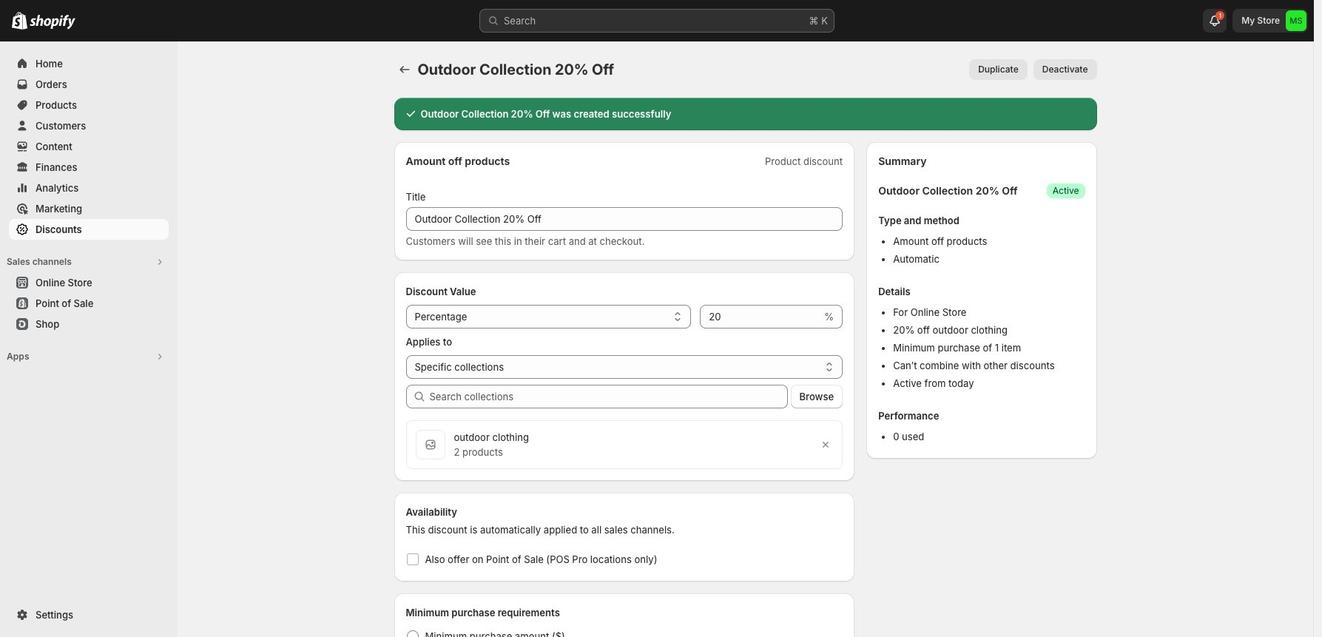 Task type: vqa. For each thing, say whether or not it's contained in the screenshot.
Search countries text field
no



Task type: locate. For each thing, give the bounding box(es) containing it.
None text field
[[406, 207, 843, 231]]

shopify image
[[12, 12, 27, 30], [30, 15, 76, 30]]

None text field
[[701, 305, 822, 329]]



Task type: describe. For each thing, give the bounding box(es) containing it.
1 horizontal spatial shopify image
[[30, 15, 76, 30]]

Search collections text field
[[430, 385, 788, 409]]

0 horizontal spatial shopify image
[[12, 12, 27, 30]]

my store image
[[1287, 10, 1307, 31]]



